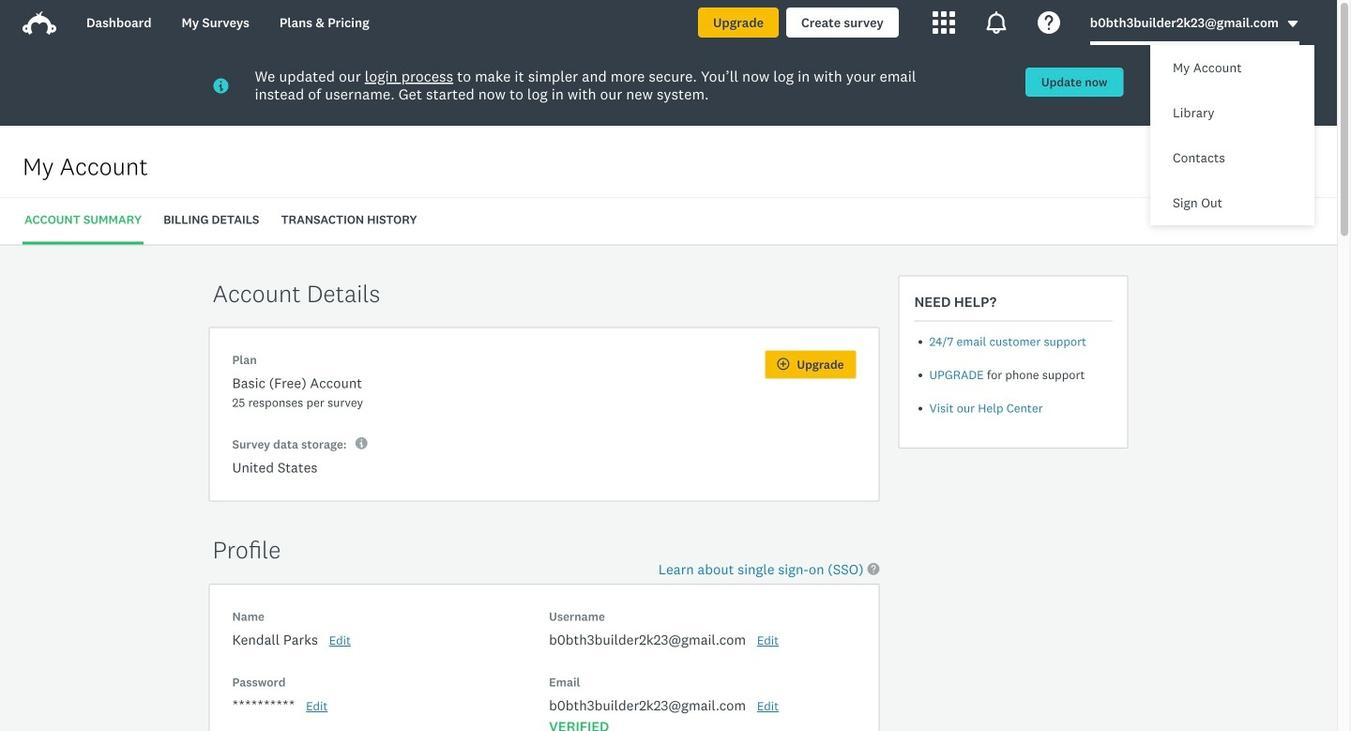 Task type: vqa. For each thing, say whether or not it's contained in the screenshot.
Help Icon
yes



Task type: describe. For each thing, give the bounding box(es) containing it.
1 products icon image from the left
[[933, 11, 955, 34]]

help icon image
[[1038, 11, 1061, 34]]



Task type: locate. For each thing, give the bounding box(es) containing it.
surveymonkey logo image
[[23, 11, 56, 35]]

1 horizontal spatial products icon image
[[986, 11, 1008, 34]]

0 horizontal spatial products icon image
[[933, 11, 955, 34]]

dropdown arrow image
[[1287, 17, 1300, 30]]

products icon image
[[933, 11, 955, 34], [986, 11, 1008, 34]]

2 products icon image from the left
[[986, 11, 1008, 34]]

x image
[[1297, 81, 1310, 93]]



